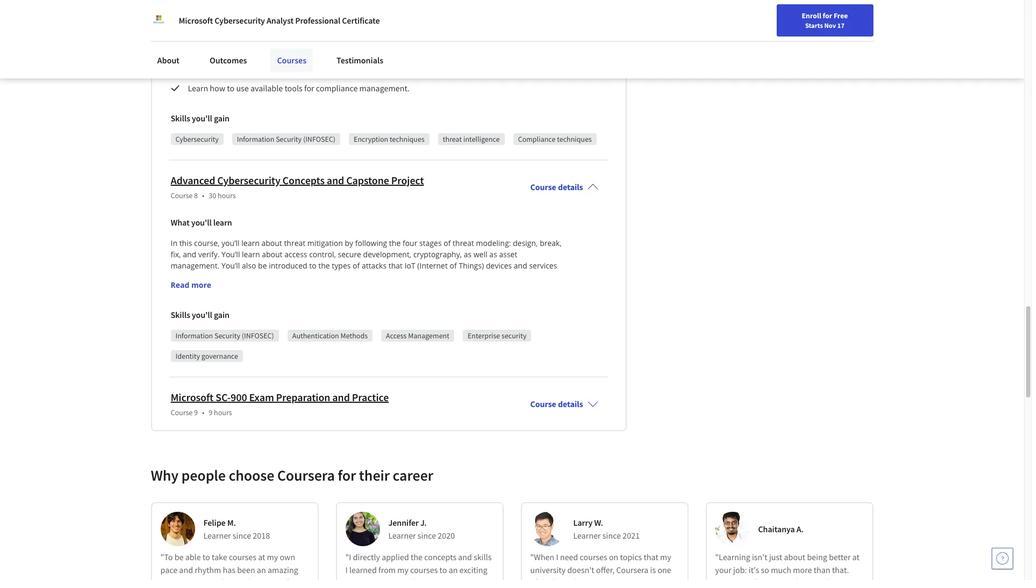Task type: describe. For each thing, give the bounding box(es) containing it.
people
[[182, 466, 226, 486]]

one
[[658, 565, 672, 576]]

pace
[[161, 565, 178, 576]]

1 vertical spatial information
[[237, 134, 274, 144]]

more inside in this course, you'll learn about threat mitigation by following the four stages of threat modeling: design, break, fix, and verify. you'll learn about access control, secure development, cryptography, as well as asset management. you'll also be introduced to the types of attacks that iot (internet of things) devices and services face. read more
[[191, 280, 211, 290]]

"learning
[[715, 552, 751, 563]]

isn't
[[752, 552, 768, 563]]

course details button for advanced cybersecurity concepts and capstone project
[[522, 167, 607, 208]]

sc-
[[216, 391, 231, 404]]

since for m.
[[233, 531, 251, 541]]

skills you'll gain for cybersecurity
[[171, 113, 230, 124]]

experience.
[[161, 578, 202, 581]]

things)
[[459, 261, 484, 271]]

and left regulatory
[[317, 66, 331, 76]]

choose
[[229, 466, 274, 486]]

help center image
[[996, 553, 1009, 566]]

offer,
[[596, 565, 615, 576]]

control,
[[309, 249, 336, 260]]

to inside "learning isn't just about being better at your job: it's so much more than that. coursera allows me to learn witho
[[787, 578, 795, 581]]

it's
[[749, 565, 760, 576]]

microsoft cybersecurity analyst professional certificate
[[179, 15, 380, 26]]

hours inside microsoft sc-900 exam preparation and practice course 9 • 9 hours
[[214, 408, 232, 418]]

courses inside '"when i need courses on topics that my university doesn't offer, coursera is one of the best places to go."'
[[580, 552, 608, 563]]

be inside in this course, you'll learn about threat mitigation by following the four stages of threat modeling: design, break, fix, and verify. you'll learn about access control, secure development, cryptography, as well as asset management. you'll also be introduced to the types of attacks that iot (internet of things) devices and services face. read more
[[258, 261, 267, 271]]

course details button for microsoft sc-900 exam preparation and practice
[[522, 384, 607, 425]]

new
[[345, 578, 361, 581]]

and inside microsoft sc-900 exam preparation and practice course 9 • 9 hours
[[332, 391, 350, 404]]

doesn't
[[568, 565, 595, 576]]

chaitanya a.
[[758, 524, 804, 535]]

you'll for information
[[192, 113, 212, 124]]

been
[[237, 565, 255, 576]]

analyst
[[267, 15, 294, 26]]

coursera inside "learning isn't just about being better at your job: it's so much more than that. coursera allows me to learn witho
[[715, 578, 748, 581]]

outcomes link
[[203, 48, 253, 72]]

techniques for encryption techniques
[[390, 134, 425, 144]]

2 as from the left
[[490, 249, 497, 260]]

information inside learn about data and record management, information security, standards and policy formation, and implementation.
[[343, 35, 386, 46]]

and down this
[[183, 249, 196, 260]]

0 vertical spatial management.
[[359, 83, 410, 94]]

allows
[[749, 578, 773, 581]]

read more button
[[171, 280, 211, 291]]

be inside "to be able to take courses at my own pace and rhythm has been an amazing experience. i can learn whenever it fi
[[175, 552, 184, 563]]

go."
[[604, 578, 618, 581]]

management,
[[291, 35, 341, 46]]

you'll for explore
[[191, 14, 212, 25]]

verify.
[[198, 249, 220, 260]]

that inside in this course, you'll learn about threat mitigation by following the four stages of threat modeling: design, break, fix, and verify. you'll learn about access control, secure development, cryptography, as well as asset management. you'll also be introduced to the types of attacks that iot (internet of things) devices and services face. read more
[[389, 261, 403, 271]]

cybersecurity for advanced
[[217, 174, 281, 187]]

to inside '"when i need courses on topics that my university doesn't offer, coursera is one of the best places to go."'
[[595, 578, 602, 581]]

data
[[233, 35, 249, 46]]

rhythm
[[195, 565, 221, 576]]

gain for cybersecurity
[[214, 113, 230, 124]]

courses inside "i directly applied the concepts and skills i learned from my courses to an exciting new project at work."
[[410, 565, 438, 576]]

cryptography,
[[413, 249, 462, 260]]

compliance techniques
[[518, 134, 592, 144]]

frameworks
[[273, 66, 316, 76]]

starts
[[805, 21, 823, 30]]

types
[[332, 261, 351, 271]]

iot
[[405, 261, 416, 271]]

much
[[771, 565, 792, 576]]

felipe m. learner since 2018
[[204, 518, 270, 541]]

0 horizontal spatial information
[[176, 331, 213, 341]]

microsoft sc-900 exam preparation and practice course 9 • 9 hours
[[171, 391, 389, 418]]

project
[[362, 578, 388, 581]]

following
[[355, 238, 387, 248]]

about
[[157, 55, 180, 66]]

learner for jennifer
[[389, 531, 416, 541]]

to inside in this course, you'll learn about threat mitigation by following the four stages of threat modeling: design, break, fix, and verify. you'll learn about access control, secure development, cryptography, as well as asset management. you'll also be introduced to the types of attacks that iot (internet of things) devices and services face. read more
[[309, 261, 317, 271]]

0 horizontal spatial security
[[215, 331, 240, 341]]

what for information security (infosec)
[[171, 217, 190, 228]]

that inside '"when i need courses on topics that my university doesn't offer, coursera is one of the best places to go."'
[[644, 552, 659, 563]]

management
[[408, 331, 450, 341]]

skills for cybersecurity
[[171, 113, 190, 124]]

0 horizontal spatial compliance
[[316, 83, 358, 94]]

30
[[209, 191, 216, 201]]

i inside '"when i need courses on topics that my university doesn't offer, coursera is one of the best places to go."'
[[556, 552, 559, 563]]

and left policy
[[457, 35, 471, 46]]

the inside "i directly applied the concepts and skills i learned from my courses to an exciting new project at work."
[[411, 552, 423, 563]]

courses
[[277, 55, 307, 66]]

design,
[[513, 238, 538, 248]]

0 vertical spatial compliance
[[372, 66, 414, 76]]

adoption
[[239, 66, 271, 76]]

and right formation,
[[536, 35, 550, 46]]

since for j.
[[418, 531, 436, 541]]

microsoft for sc-
[[171, 391, 214, 404]]

implementation.
[[188, 48, 248, 59]]

than
[[814, 565, 831, 576]]

applied
[[382, 552, 409, 563]]

face.
[[171, 272, 187, 282]]

english button
[[799, 0, 864, 35]]

0 vertical spatial your
[[741, 12, 756, 22]]

hours inside "advanced cybersecurity concepts and capstone project course 8 • 30 hours"
[[218, 191, 236, 201]]

and inside "advanced cybersecurity concepts and capstone project course 8 • 30 hours"
[[327, 174, 344, 187]]

jennifer j. learner since 2020
[[389, 518, 455, 541]]

career
[[773, 12, 793, 22]]

0 vertical spatial you'll
[[222, 249, 240, 260]]

being
[[807, 552, 828, 563]]

professional
[[295, 15, 340, 26]]

enroll
[[802, 11, 822, 20]]

directly
[[353, 552, 380, 563]]

in
[[171, 238, 177, 248]]

well
[[474, 249, 488, 260]]

also
[[242, 261, 256, 271]]

how
[[210, 83, 225, 94]]

compliance
[[518, 134, 556, 144]]

from
[[379, 565, 396, 576]]

threat left intelligence
[[443, 134, 462, 144]]

that.
[[832, 565, 849, 576]]

university
[[530, 565, 566, 576]]

my inside "i directly applied the concepts and skills i learned from my courses to an exciting new project at work."
[[398, 565, 409, 576]]

the down 'control,' on the top left
[[319, 261, 330, 271]]

at for better
[[853, 552, 860, 563]]

topics
[[620, 552, 642, 563]]

details for microsoft sc-900 exam preparation and practice
[[558, 399, 583, 410]]

at inside "i directly applied the concepts and skills i learned from my courses to an exciting new project at work."
[[390, 578, 397, 581]]

course details for advanced cybersecurity concepts and capstone project
[[530, 182, 583, 192]]

modeling:
[[476, 238, 511, 248]]

this
[[179, 238, 192, 248]]

access
[[285, 249, 307, 260]]

course details for microsoft sc-900 exam preparation and practice
[[530, 399, 583, 410]]

an inside "to be able to take courses at my own pace and rhythm has been an amazing experience. i can learn whenever it fi
[[257, 565, 266, 576]]

8
[[194, 191, 198, 201]]

more inside "learning isn't just about being better at your job: it's so much more than that. coursera allows me to learn witho
[[793, 565, 812, 576]]

2 9 from the left
[[209, 408, 213, 418]]

learner for felipe
[[204, 531, 231, 541]]

security
[[502, 331, 527, 341]]

microsoft for cybersecurity
[[179, 15, 213, 26]]

tools
[[285, 83, 303, 94]]

larry w. learner since 2021
[[573, 518, 640, 541]]

learn about data and record management, information security, standards and policy formation, and implementation.
[[188, 35, 551, 59]]

cybersecurity for microsoft
[[215, 15, 265, 26]]

show notifications image
[[879, 13, 892, 26]]

stages
[[419, 238, 442, 248]]

0 horizontal spatial for
[[304, 83, 314, 94]]

1 vertical spatial (infosec)
[[242, 331, 274, 341]]

places
[[570, 578, 593, 581]]

asset
[[499, 249, 518, 260]]

1 vertical spatial information security (infosec)
[[176, 331, 274, 341]]

on
[[609, 552, 619, 563]]

the up development, at left top
[[389, 238, 401, 248]]

and inside "to be able to take courses at my own pace and rhythm has been an amazing experience. i can learn whenever it fi
[[179, 565, 193, 576]]

learned
[[349, 565, 377, 576]]

has
[[223, 565, 236, 576]]

cloud
[[217, 66, 237, 76]]

advanced cybersecurity concepts and capstone project link
[[171, 174, 424, 187]]

microsoft image
[[151, 13, 166, 28]]



Task type: locate. For each thing, give the bounding box(es) containing it.
2 horizontal spatial since
[[603, 531, 621, 541]]

information security (infosec)
[[237, 134, 336, 144], [176, 331, 274, 341]]

compliance down the security,
[[372, 66, 414, 76]]

1 course details button from the top
[[522, 167, 607, 208]]

microsoft left sc-
[[171, 391, 214, 404]]

introduced
[[269, 261, 307, 271]]

your down "learning
[[715, 565, 732, 576]]

2 vertical spatial coursera
[[715, 578, 748, 581]]

learner down jennifer
[[389, 531, 416, 541]]

microsoft
[[179, 15, 213, 26], [171, 391, 214, 404]]

1 what you'll learn from the top
[[171, 14, 232, 25]]

what
[[171, 14, 190, 25], [171, 217, 190, 228]]

2 since from the left
[[418, 531, 436, 541]]

2 an from the left
[[449, 565, 458, 576]]

the inside '"when i need courses on topics that my university doesn't offer, coursera is one of the best places to go."'
[[539, 578, 551, 581]]

compliance down explore cloud adoption frameworks and regulatory compliance frameworks.
[[316, 83, 358, 94]]

1 horizontal spatial security
[[276, 134, 302, 144]]

skills you'll gain down how
[[171, 113, 230, 124]]

"when i need courses on topics that my university doesn't offer, coursera is one of the best places to go."
[[530, 552, 672, 581]]

details for advanced cybersecurity concepts and capstone project
[[558, 182, 583, 192]]

at down from
[[390, 578, 397, 581]]

1 vertical spatial hours
[[214, 408, 232, 418]]

0 horizontal spatial at
[[258, 552, 265, 563]]

information up testimonials
[[343, 35, 386, 46]]

1 horizontal spatial learner
[[389, 531, 416, 541]]

None search field
[[153, 7, 411, 28]]

i left can
[[204, 578, 206, 581]]

0 horizontal spatial more
[[191, 280, 211, 290]]

information security (infosec) up advanced cybersecurity concepts and capstone project link
[[237, 134, 336, 144]]

to left the use
[[227, 83, 235, 94]]

1 vertical spatial be
[[175, 552, 184, 563]]

0 vertical spatial what you'll learn
[[171, 14, 232, 25]]

and up exciting
[[458, 552, 472, 563]]

skills down explore
[[171, 113, 190, 124]]

my
[[267, 552, 278, 563], [660, 552, 671, 563], [398, 565, 409, 576]]

1 horizontal spatial be
[[258, 261, 267, 271]]

my left the own
[[267, 552, 278, 563]]

governance
[[202, 352, 238, 361]]

1 horizontal spatial more
[[793, 565, 812, 576]]

1 vertical spatial management.
[[171, 261, 220, 271]]

coursera inside '"when i need courses on topics that my university doesn't offer, coursera is one of the best places to go."'
[[616, 565, 649, 576]]

about inside learn about data and record management, information security, standards and policy formation, and implementation.
[[210, 35, 231, 46]]

0 vertical spatial that
[[389, 261, 403, 271]]

standards
[[420, 35, 455, 46]]

of down university
[[530, 578, 538, 581]]

an inside "i directly applied the concepts and skills i learned from my courses to an exciting new project at work."
[[449, 565, 458, 576]]

0 horizontal spatial coursera
[[277, 466, 335, 486]]

0 vertical spatial microsoft
[[179, 15, 213, 26]]

1 vertical spatial details
[[558, 399, 583, 410]]

what for cybersecurity
[[171, 14, 190, 25]]

2 learner from the left
[[389, 531, 416, 541]]

2 horizontal spatial for
[[823, 11, 833, 20]]

1 vertical spatial that
[[644, 552, 659, 563]]

your inside "learning isn't just about being better at your job: it's so much more than that. coursera allows me to learn witho
[[715, 565, 732, 576]]

0 horizontal spatial learner
[[204, 531, 231, 541]]

exciting
[[460, 565, 488, 576]]

techniques right compliance
[[557, 134, 592, 144]]

be
[[258, 261, 267, 271], [175, 552, 184, 563]]

outcomes
[[210, 55, 247, 66]]

find your new career
[[726, 12, 793, 22]]

1 since from the left
[[233, 531, 251, 541]]

• inside microsoft sc-900 exam preparation and practice course 9 • 9 hours
[[202, 408, 205, 418]]

0 horizontal spatial management.
[[171, 261, 220, 271]]

their
[[359, 466, 390, 486]]

formation,
[[496, 35, 534, 46]]

i left need
[[556, 552, 559, 563]]

take
[[212, 552, 227, 563]]

jennifer
[[389, 518, 419, 529]]

1 • from the top
[[202, 191, 205, 201]]

for left their
[[338, 466, 356, 486]]

threat up access
[[284, 238, 306, 248]]

2 course details from the top
[[530, 399, 583, 410]]

course inside "advanced cybersecurity concepts and capstone project course 8 • 30 hours"
[[171, 191, 193, 201]]

1 vertical spatial i
[[345, 565, 348, 576]]

0 vertical spatial gain
[[214, 113, 230, 124]]

1 techniques from the left
[[390, 134, 425, 144]]

you'll for authentication
[[192, 310, 212, 320]]

skills
[[171, 113, 190, 124], [171, 310, 190, 320]]

the right applied
[[411, 552, 423, 563]]

of
[[444, 238, 451, 248], [353, 261, 360, 271], [450, 261, 457, 271], [530, 578, 538, 581]]

my for that
[[660, 552, 671, 563]]

to up rhythm
[[203, 552, 210, 563]]

1 course details from the top
[[530, 182, 583, 192]]

since down the j.
[[418, 531, 436, 541]]

gain up governance
[[214, 310, 230, 320]]

learn inside "learning isn't just about being better at your job: it's so much more than that. coursera allows me to learn witho
[[797, 578, 815, 581]]

intelligence
[[464, 134, 500, 144]]

concepts
[[424, 552, 457, 563]]

0 vertical spatial information
[[343, 35, 386, 46]]

at inside "learning isn't just about being better at your job: it's so much more than that. coursera allows me to learn witho
[[853, 552, 860, 563]]

0 vertical spatial i
[[556, 552, 559, 563]]

0 vertical spatial be
[[258, 261, 267, 271]]

learn up also
[[242, 249, 260, 260]]

encryption
[[354, 134, 388, 144]]

1 horizontal spatial i
[[345, 565, 348, 576]]

2 horizontal spatial i
[[556, 552, 559, 563]]

information down available at top
[[237, 134, 274, 144]]

2 vertical spatial cybersecurity
[[217, 174, 281, 187]]

1 horizontal spatial my
[[398, 565, 409, 576]]

• inside "advanced cybersecurity concepts and capstone project course 8 • 30 hours"
[[202, 191, 205, 201]]

1 horizontal spatial (infosec)
[[303, 134, 336, 144]]

to down offer,
[[595, 578, 602, 581]]

(internet
[[417, 261, 448, 271]]

my for at
[[267, 552, 278, 563]]

my up one
[[660, 552, 671, 563]]

skills down read
[[171, 310, 190, 320]]

management. down verify.
[[171, 261, 220, 271]]

1 horizontal spatial for
[[338, 466, 356, 486]]

0 vertical spatial for
[[823, 11, 833, 20]]

2 techniques from the left
[[557, 134, 592, 144]]

1 9 from the left
[[194, 408, 198, 418]]

1 vertical spatial microsoft
[[171, 391, 214, 404]]

information
[[343, 35, 386, 46], [237, 134, 274, 144], [176, 331, 213, 341]]

1 learner from the left
[[204, 531, 231, 541]]

2 skills from the top
[[171, 310, 190, 320]]

your right find
[[741, 12, 756, 22]]

use
[[236, 83, 249, 94]]

and left practice
[[332, 391, 350, 404]]

learn down explore
[[188, 83, 208, 94]]

learn up implementation.
[[213, 14, 232, 25]]

2 learn from the top
[[188, 83, 208, 94]]

1 vertical spatial •
[[202, 408, 205, 418]]

you'll down read more button
[[192, 310, 212, 320]]

techniques for compliance techniques
[[557, 134, 592, 144]]

0 vertical spatial details
[[558, 182, 583, 192]]

my up work."
[[398, 565, 409, 576]]

explore
[[188, 66, 215, 76]]

0 horizontal spatial my
[[267, 552, 278, 563]]

an down concepts
[[449, 565, 458, 576]]

1 vertical spatial what
[[171, 217, 190, 228]]

amazing
[[268, 565, 298, 576]]

of down secure
[[353, 261, 360, 271]]

management. down testimonials
[[359, 83, 410, 94]]

1 what from the top
[[171, 14, 190, 25]]

1 horizontal spatial coursera
[[616, 565, 649, 576]]

microsoft right microsoft image
[[179, 15, 213, 26]]

900
[[231, 391, 247, 404]]

1 vertical spatial course details button
[[522, 384, 607, 425]]

since inside the felipe m. learner since 2018
[[233, 531, 251, 541]]

1 vertical spatial coursera
[[616, 565, 649, 576]]

0 vertical spatial information security (infosec)
[[237, 134, 336, 144]]

0 vertical spatial course details
[[530, 182, 583, 192]]

2 skills you'll gain from the top
[[171, 310, 230, 320]]

at
[[258, 552, 265, 563], [853, 552, 860, 563], [390, 578, 397, 581]]

learner inside the larry w. learner since 2021
[[573, 531, 601, 541]]

2 course details button from the top
[[522, 384, 607, 425]]

by
[[345, 238, 353, 248]]

0 vertical spatial hours
[[218, 191, 236, 201]]

practice
[[352, 391, 389, 404]]

2 gain from the top
[[214, 310, 230, 320]]

own
[[280, 552, 295, 563]]

information security (infosec) up governance
[[176, 331, 274, 341]]

more
[[191, 280, 211, 290], [793, 565, 812, 576]]

an up 'whenever'
[[257, 565, 266, 576]]

skills you'll gain down read more button
[[171, 310, 230, 320]]

you'll
[[222, 238, 240, 248]]

since down w. at the right bottom of the page
[[603, 531, 621, 541]]

skills for information security (infosec)
[[171, 310, 190, 320]]

1 horizontal spatial as
[[490, 249, 497, 260]]

to down 'control,' on the top left
[[309, 261, 317, 271]]

that down development, at left top
[[389, 261, 403, 271]]

enroll for free starts nov 17
[[802, 11, 848, 30]]

i up new
[[345, 565, 348, 576]]

my inside '"when i need courses on topics that my university doesn't offer, coursera is one of the best places to go."'
[[660, 552, 671, 563]]

learner inside jennifer j. learner since 2020
[[389, 531, 416, 541]]

0 vertical spatial security
[[276, 134, 302, 144]]

2 horizontal spatial information
[[343, 35, 386, 46]]

and right data at the left of the page
[[251, 35, 265, 46]]

access management
[[386, 331, 450, 341]]

authentication
[[292, 331, 339, 341]]

to inside "to be able to take courses at my own pace and rhythm has been an amazing experience. i can learn whenever it fi
[[203, 552, 210, 563]]

in this course, you'll learn about threat mitigation by following the four stages of threat modeling: design, break, fix, and verify. you'll learn about access control, secure development, cryptography, as well as asset management. you'll also be introduced to the types of attacks that iot (internet of things) devices and services face. read more
[[171, 238, 564, 290]]

since down m.
[[233, 531, 251, 541]]

since for w.
[[603, 531, 621, 541]]

security up governance
[[215, 331, 240, 341]]

at right better
[[853, 552, 860, 563]]

capstone
[[346, 174, 389, 187]]

2 vertical spatial i
[[204, 578, 206, 581]]

"to be able to take courses at my own pace and rhythm has been an amazing experience. i can learn whenever it fi
[[161, 552, 298, 581]]

gain down how
[[214, 113, 230, 124]]

1 horizontal spatial information
[[237, 134, 274, 144]]

four
[[403, 238, 417, 248]]

course details
[[530, 182, 583, 192], [530, 399, 583, 410]]

as down the modeling: at the top
[[490, 249, 497, 260]]

1 details from the top
[[558, 182, 583, 192]]

at inside "to be able to take courses at my own pace and rhythm has been an amazing experience. i can learn whenever it fi
[[258, 552, 265, 563]]

0 horizontal spatial (infosec)
[[242, 331, 274, 341]]

of up cryptography,
[[444, 238, 451, 248]]

explore cloud adoption frameworks and regulatory compliance frameworks.
[[188, 66, 460, 76]]

learn down than
[[797, 578, 815, 581]]

0 horizontal spatial i
[[204, 578, 206, 581]]

2 horizontal spatial learner
[[573, 531, 601, 541]]

security up advanced cybersecurity concepts and capstone project link
[[276, 134, 302, 144]]

1 vertical spatial learn
[[188, 83, 208, 94]]

gain
[[214, 113, 230, 124], [214, 310, 230, 320]]

enterprise
[[468, 331, 500, 341]]

skills
[[474, 552, 492, 563]]

regulatory
[[333, 66, 370, 76]]

learn inside learn about data and record management, information security, standards and policy formation, and implementation.
[[188, 35, 208, 46]]

what you'll learn for cybersecurity
[[171, 14, 232, 25]]

2 horizontal spatial courses
[[580, 552, 608, 563]]

you'll up implementation.
[[191, 14, 212, 25]]

preparation
[[276, 391, 330, 404]]

2 horizontal spatial at
[[853, 552, 860, 563]]

what you'll learn up course,
[[171, 217, 232, 228]]

2 details from the top
[[558, 399, 583, 410]]

and inside "i directly applied the concepts and skills i learned from my courses to an exciting new project at work."
[[458, 552, 472, 563]]

that up is
[[644, 552, 659, 563]]

1 vertical spatial you'll
[[222, 261, 240, 271]]

courses up been
[[229, 552, 256, 563]]

and up experience.
[[179, 565, 193, 576]]

1 horizontal spatial at
[[390, 578, 397, 581]]

learn inside "to be able to take courses at my own pace and rhythm has been an amazing experience. i can learn whenever it fi
[[222, 578, 241, 581]]

information up identity
[[176, 331, 213, 341]]

more right read
[[191, 280, 211, 290]]

what up this
[[171, 217, 190, 228]]

read
[[171, 280, 189, 290]]

advanced
[[171, 174, 215, 187]]

0 horizontal spatial be
[[175, 552, 184, 563]]

why
[[151, 466, 179, 486]]

"to
[[161, 552, 173, 563]]

0 horizontal spatial as
[[464, 249, 472, 260]]

for up nov
[[823, 11, 833, 20]]

you'll up course,
[[191, 217, 212, 228]]

1 vertical spatial more
[[793, 565, 812, 576]]

since inside the larry w. learner since 2021
[[603, 531, 621, 541]]

i inside "to be able to take courses at my own pace and rhythm has been an amazing experience. i can learn whenever it fi
[[204, 578, 206, 581]]

policy
[[473, 35, 494, 46]]

1 vertical spatial skills
[[171, 310, 190, 320]]

able
[[185, 552, 201, 563]]

compliance
[[372, 66, 414, 76], [316, 83, 358, 94]]

learn for learn how to use available tools for compliance management.
[[188, 83, 208, 94]]

2 • from the top
[[202, 408, 205, 418]]

1 vertical spatial what you'll learn
[[171, 217, 232, 228]]

and down asset
[[514, 261, 527, 271]]

3 since from the left
[[603, 531, 621, 541]]

1 vertical spatial skills you'll gain
[[171, 310, 230, 320]]

1 gain from the top
[[214, 113, 230, 124]]

0 horizontal spatial your
[[715, 565, 732, 576]]

be right also
[[258, 261, 267, 271]]

hours down sc-
[[214, 408, 232, 418]]

courses inside "to be able to take courses at my own pace and rhythm has been an amazing experience. i can learn whenever it fi
[[229, 552, 256, 563]]

skills you'll gain for information security (infosec)
[[171, 310, 230, 320]]

"when
[[530, 552, 555, 563]]

1 horizontal spatial since
[[418, 531, 436, 541]]

to inside "i directly applied the concepts and skills i learned from my courses to an exciting new project at work."
[[440, 565, 447, 576]]

1 vertical spatial your
[[715, 565, 732, 576]]

1 horizontal spatial an
[[449, 565, 458, 576]]

0 vertical spatial (infosec)
[[303, 134, 336, 144]]

be right "to
[[175, 552, 184, 563]]

you'll down you'll
[[222, 249, 240, 260]]

1 skills from the top
[[171, 113, 190, 124]]

learn up you'll
[[213, 217, 232, 228]]

0 horizontal spatial an
[[257, 565, 266, 576]]

you'll
[[191, 14, 212, 25], [192, 113, 212, 124], [191, 217, 212, 228], [192, 310, 212, 320]]

learn right you'll
[[242, 238, 260, 248]]

w.
[[594, 518, 603, 529]]

0 vertical spatial cybersecurity
[[215, 15, 265, 26]]

1 skills you'll gain from the top
[[171, 113, 230, 124]]

threat up 'well'
[[453, 238, 474, 248]]

i inside "i directly applied the concepts and skills i learned from my courses to an exciting new project at work."
[[345, 565, 348, 576]]

at for courses
[[258, 552, 265, 563]]

why people choose coursera for their career
[[151, 466, 433, 486]]

1 learn from the top
[[188, 35, 208, 46]]

to right me at the right bottom
[[787, 578, 795, 581]]

gain for information security (infosec)
[[214, 310, 230, 320]]

m.
[[227, 518, 236, 529]]

0 vertical spatial skills you'll gain
[[171, 113, 230, 124]]

0 vertical spatial course details button
[[522, 167, 607, 208]]

hours
[[218, 191, 236, 201], [214, 408, 232, 418]]

2 vertical spatial for
[[338, 466, 356, 486]]

learner down felipe
[[204, 531, 231, 541]]

1 an from the left
[[257, 565, 266, 576]]

learn for learn about data and record management, information security, standards and policy formation, and implementation.
[[188, 35, 208, 46]]

1 vertical spatial compliance
[[316, 83, 358, 94]]

0 horizontal spatial techniques
[[390, 134, 425, 144]]

and right concepts on the left top
[[327, 174, 344, 187]]

the down university
[[539, 578, 551, 581]]

3 learner from the left
[[573, 531, 601, 541]]

my inside "to be able to take courses at my own pace and rhythm has been an amazing experience. i can learn whenever it fi
[[267, 552, 278, 563]]

learn down has
[[222, 578, 241, 581]]

course inside microsoft sc-900 exam preparation and practice course 9 • 9 hours
[[171, 408, 193, 418]]

services
[[529, 261, 557, 271]]

what right microsoft image
[[171, 14, 190, 25]]

learner down the larry
[[573, 531, 601, 541]]

felipe
[[204, 518, 226, 529]]

0 horizontal spatial 9
[[194, 408, 198, 418]]

you'll down how
[[192, 113, 212, 124]]

security
[[276, 134, 302, 144], [215, 331, 240, 341]]

nov
[[825, 21, 836, 30]]

best
[[553, 578, 568, 581]]

2 horizontal spatial coursera
[[715, 578, 748, 581]]

(infosec)
[[303, 134, 336, 144], [242, 331, 274, 341]]

microsoft inside microsoft sc-900 exam preparation and practice course 9 • 9 hours
[[171, 391, 214, 404]]

1 horizontal spatial courses
[[410, 565, 438, 576]]

2021
[[623, 531, 640, 541]]

0 vertical spatial coursera
[[277, 466, 335, 486]]

1 as from the left
[[464, 249, 472, 260]]

1 horizontal spatial compliance
[[372, 66, 414, 76]]

what you'll learn up implementation.
[[171, 14, 232, 25]]

"i
[[345, 552, 351, 563]]

hours right '30'
[[218, 191, 236, 201]]

learner inside the felipe m. learner since 2018
[[204, 531, 231, 541]]

security,
[[388, 35, 418, 46]]

0 horizontal spatial courses
[[229, 552, 256, 563]]

management. inside in this course, you'll learn about threat mitigation by following the four stages of threat modeling: design, break, fix, and verify. you'll learn about access control, secure development, cryptography, as well as asset management. you'll also be introduced to the types of attacks that iot (internet of things) devices and services face. read more
[[171, 261, 220, 271]]

0 vertical spatial more
[[191, 280, 211, 290]]

2 what you'll learn from the top
[[171, 217, 232, 228]]

as up things)
[[464, 249, 472, 260]]

1 vertical spatial cybersecurity
[[176, 134, 219, 144]]

microsoft sc-900 exam preparation and practice link
[[171, 391, 389, 404]]

about inside "learning isn't just about being better at your job: it's so much more than that. coursera allows me to learn witho
[[784, 552, 806, 563]]

more left than
[[793, 565, 812, 576]]

exam
[[249, 391, 274, 404]]

to down concepts
[[440, 565, 447, 576]]

1 horizontal spatial your
[[741, 12, 756, 22]]

0 vertical spatial skills
[[171, 113, 190, 124]]

courses up work."
[[410, 565, 438, 576]]

2 vertical spatial information
[[176, 331, 213, 341]]

the
[[389, 238, 401, 248], [319, 261, 330, 271], [411, 552, 423, 563], [539, 578, 551, 581]]

at down 2018
[[258, 552, 265, 563]]

0 vertical spatial •
[[202, 191, 205, 201]]

0 horizontal spatial since
[[233, 531, 251, 541]]

2 what from the top
[[171, 217, 190, 228]]

1 horizontal spatial management.
[[359, 83, 410, 94]]

cybersecurity inside "advanced cybersecurity concepts and capstone project course 8 • 30 hours"
[[217, 174, 281, 187]]

work."
[[398, 578, 422, 581]]

for inside enroll for free starts nov 17
[[823, 11, 833, 20]]

you'll left also
[[222, 261, 240, 271]]

for
[[823, 11, 833, 20], [304, 83, 314, 94], [338, 466, 356, 486]]

since inside jennifer j. learner since 2020
[[418, 531, 436, 541]]

for right tools
[[304, 83, 314, 94]]

advanced cybersecurity concepts and capstone project course 8 • 30 hours
[[171, 174, 424, 201]]

techniques right encryption
[[390, 134, 425, 144]]

courses up offer,
[[580, 552, 608, 563]]

of inside '"when i need courses on topics that my university doesn't offer, coursera is one of the best places to go."'
[[530, 578, 538, 581]]

what you'll learn for information security (infosec)
[[171, 217, 232, 228]]

of left things)
[[450, 261, 457, 271]]

learner for larry
[[573, 531, 601, 541]]

i
[[556, 552, 559, 563], [345, 565, 348, 576], [204, 578, 206, 581]]

enterprise security
[[468, 331, 527, 341]]

1 vertical spatial course details
[[530, 399, 583, 410]]

2 horizontal spatial my
[[660, 552, 671, 563]]

learn up implementation.
[[188, 35, 208, 46]]

0 vertical spatial what
[[171, 14, 190, 25]]



Task type: vqa. For each thing, say whether or not it's contained in the screenshot.
job- at the left
no



